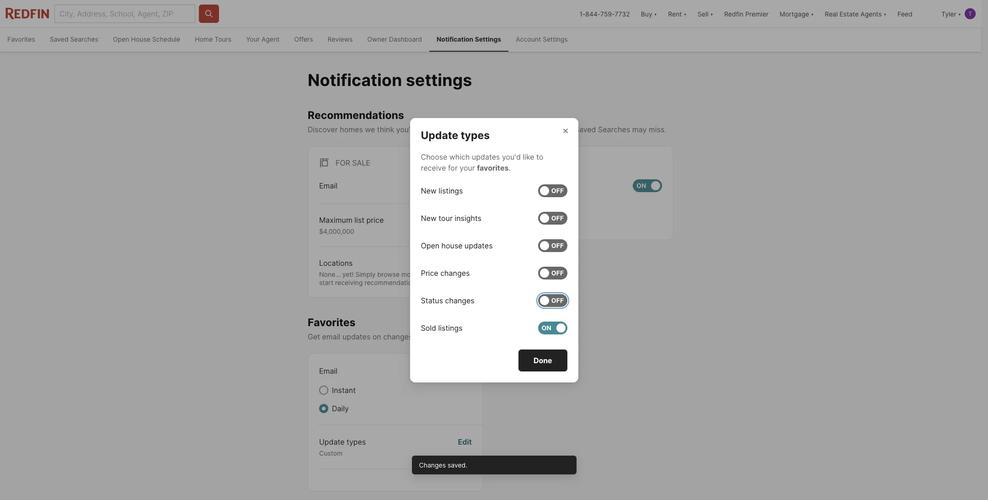 Task type: describe. For each thing, give the bounding box(es) containing it.
the
[[424, 332, 435, 341]]

$4,000,000
[[319, 227, 354, 235]]

open house schedule link
[[106, 28, 188, 52]]

price
[[367, 215, 384, 225]]

favorites .
[[477, 163, 511, 172]]

changes saved.
[[419, 461, 468, 469]]

for rent
[[528, 158, 564, 167]]

updates inside favorites get email updates on changes to the homes in
[[343, 332, 371, 341]]

receive
[[421, 163, 446, 172]]

notification for notification settings
[[437, 35, 474, 43]]

searches inside 'recommendations discover homes we think you'll like based on your browsing—even ones your saved searches may miss.'
[[598, 125, 631, 134]]

sale
[[352, 158, 371, 167]]

may
[[633, 125, 647, 134]]

done button
[[519, 349, 568, 371]]

feed button
[[893, 0, 937, 27]]

favorites get email updates on changes to the homes in
[[308, 316, 471, 341]]

receiving
[[335, 279, 363, 286]]

to inside choose which updates you'd like to receive for your
[[537, 152, 544, 161]]

update types custom
[[319, 437, 366, 457]]

get
[[308, 332, 320, 341]]

custom
[[319, 449, 343, 457]]

844-
[[586, 10, 601, 18]]

settings
[[406, 70, 472, 90]]

discover
[[308, 125, 338, 134]]

email for maximum
[[319, 181, 338, 190]]

choose
[[421, 152, 448, 161]]

update types element
[[421, 118, 501, 142]]

none...
[[319, 271, 341, 278]]

1-844-759-7732 link
[[580, 10, 630, 18]]

homes inside 'recommendations discover homes we think you'll like based on your browsing—even ones your saved searches may miss.'
[[340, 125, 363, 134]]

account settings link
[[509, 28, 575, 52]]

instant
[[332, 386, 356, 395]]

1 on from the left
[[445, 182, 454, 189]]

your right ones
[[558, 125, 573, 134]]

recommendations discover homes we think you'll like based on your browsing—even ones your saved searches may miss.
[[308, 109, 667, 134]]

your agent
[[246, 35, 280, 43]]

saved searches link
[[42, 28, 106, 52]]

saved inside 'recommendations discover homes we think you'll like based on your browsing—even ones your saved searches may miss.'
[[575, 125, 596, 134]]

owner dashboard link
[[360, 28, 430, 52]]

1-
[[580, 10, 586, 18]]

house
[[131, 35, 150, 43]]

edit button for maximum list price
[[456, 214, 470, 235]]

changes
[[383, 332, 413, 341]]

home tours
[[195, 35, 232, 43]]

your
[[246, 35, 260, 43]]

done
[[534, 356, 552, 365]]

recommendations.
[[365, 279, 421, 286]]

notification settings
[[437, 35, 502, 43]]

on inside 'recommendations discover homes we think you'll like based on your browsing—even ones your saved searches may miss.'
[[453, 125, 462, 134]]

saved.
[[448, 461, 468, 469]]

reviews
[[328, 35, 353, 43]]

home
[[195, 35, 213, 43]]

your inside choose which updates you'd like to receive for your
[[460, 163, 475, 172]]

reviews link
[[321, 28, 360, 52]]

premier
[[746, 10, 769, 18]]

owner dashboard
[[368, 35, 422, 43]]

maximum
[[319, 215, 353, 225]]

owner
[[368, 35, 387, 43]]

you'd
[[502, 152, 521, 161]]

759-
[[601, 10, 615, 18]]

for
[[448, 163, 458, 172]]

homes inside locations none... yet! simply browse more homes to start receiving recommendations.
[[419, 271, 439, 278]]

choose which updates you'd like to receive for your
[[421, 152, 544, 172]]

simply
[[356, 271, 376, 278]]

email for update
[[319, 366, 338, 376]]

favorites
[[477, 163, 509, 172]]

miss.
[[649, 125, 667, 134]]

notification for notification settings
[[308, 70, 402, 90]]

notification settings link
[[430, 28, 509, 52]]

updates inside choose which updates you'd like to receive for your
[[472, 152, 500, 161]]

open
[[113, 35, 129, 43]]

rent
[[545, 158, 564, 167]]

recommendations
[[308, 109, 404, 122]]

update types
[[421, 129, 490, 142]]

for sale
[[336, 158, 371, 167]]

1 horizontal spatial instant radio
[[512, 200, 521, 209]]

favorites for favorites
[[7, 35, 35, 43]]

dashboard
[[389, 35, 422, 43]]

home tours link
[[188, 28, 239, 52]]

edit for maximum list price
[[456, 215, 470, 225]]

list
[[355, 215, 365, 225]]

yet!
[[343, 271, 354, 278]]

you'll
[[396, 125, 414, 134]]

think
[[377, 125, 394, 134]]

which
[[450, 152, 470, 161]]

update for update types custom
[[319, 437, 345, 447]]

start
[[319, 279, 334, 286]]

to inside locations none... yet! simply browse more homes to start receiving recommendations.
[[441, 271, 447, 278]]

edit for update types
[[458, 437, 472, 447]]



Task type: locate. For each thing, give the bounding box(es) containing it.
settings for account settings
[[543, 35, 568, 43]]

1 horizontal spatial settings
[[543, 35, 568, 43]]

0 vertical spatial edit button
[[456, 214, 470, 235]]

types for update types
[[461, 129, 490, 142]]

searches left open
[[70, 35, 98, 43]]

1 vertical spatial updates
[[343, 332, 371, 341]]

homes right more
[[419, 271, 439, 278]]

searches left may
[[598, 125, 631, 134]]

maximum list price $4,000,000
[[319, 215, 384, 235]]

favorites inside favorites get email updates on changes to the homes in
[[308, 316, 356, 329]]

notification up recommendations at the top of the page
[[308, 70, 402, 90]]

Daily radio
[[512, 219, 521, 228], [319, 404, 329, 413]]

settings right the account
[[543, 35, 568, 43]]

1 horizontal spatial update
[[421, 129, 459, 142]]

0 vertical spatial searches
[[70, 35, 98, 43]]

update up custom on the bottom left
[[319, 437, 345, 447]]

0 horizontal spatial notification
[[308, 70, 402, 90]]

email
[[319, 181, 338, 190], [319, 366, 338, 376]]

edit
[[456, 215, 470, 225], [458, 437, 472, 447]]

to left rent
[[537, 152, 544, 161]]

homes down recommendations at the top of the page
[[340, 125, 363, 134]]

homes inside favorites get email updates on changes to the homes in
[[437, 332, 461, 341]]

types inside update types custom
[[347, 437, 366, 447]]

0 horizontal spatial for
[[336, 158, 350, 167]]

changes
[[419, 461, 446, 469]]

1 horizontal spatial updates
[[472, 152, 500, 161]]

0 horizontal spatial favorites
[[7, 35, 35, 43]]

browse
[[378, 271, 400, 278]]

1 horizontal spatial favorites
[[308, 316, 356, 329]]

0 vertical spatial to
[[537, 152, 544, 161]]

0 vertical spatial email
[[319, 181, 338, 190]]

types
[[461, 129, 490, 142], [347, 437, 366, 447]]

0 horizontal spatial to
[[415, 332, 422, 341]]

1 vertical spatial to
[[441, 271, 447, 278]]

for left rent
[[528, 158, 543, 167]]

homes left in
[[437, 332, 461, 341]]

your down which
[[460, 163, 475, 172]]

0 vertical spatial homes
[[340, 125, 363, 134]]

for for for sale
[[336, 158, 350, 167]]

1 vertical spatial edit button
[[458, 436, 472, 457]]

on left changes
[[373, 332, 381, 341]]

like inside choose which updates you'd like to receive for your
[[523, 152, 535, 161]]

settings left the account
[[475, 35, 502, 43]]

1 vertical spatial favorites
[[308, 316, 356, 329]]

like inside 'recommendations discover homes we think you'll like based on your browsing—even ones your saved searches may miss.'
[[416, 125, 428, 134]]

1 vertical spatial searches
[[598, 125, 631, 134]]

0 horizontal spatial on
[[445, 182, 454, 189]]

2 on from the left
[[637, 182, 647, 189]]

saved
[[50, 35, 68, 43], [575, 125, 596, 134]]

more
[[402, 271, 417, 278]]

2 for from the left
[[528, 158, 543, 167]]

1 vertical spatial homes
[[419, 271, 439, 278]]

locations
[[319, 259, 353, 268]]

on right based
[[453, 125, 462, 134]]

redfin
[[725, 10, 744, 18]]

we
[[365, 125, 375, 134]]

1 horizontal spatial saved
[[575, 125, 596, 134]]

0 horizontal spatial settings
[[475, 35, 502, 43]]

1 vertical spatial like
[[523, 152, 535, 161]]

your agent link
[[239, 28, 287, 52]]

browsing—even
[[481, 125, 537, 134]]

to right more
[[441, 271, 447, 278]]

update inside dialog
[[421, 129, 459, 142]]

1 horizontal spatial to
[[441, 271, 447, 278]]

2 vertical spatial to
[[415, 332, 422, 341]]

to left the
[[415, 332, 422, 341]]

1 horizontal spatial daily
[[524, 219, 541, 228]]

1 horizontal spatial notification
[[437, 35, 474, 43]]

0 horizontal spatial update
[[319, 437, 345, 447]]

0 vertical spatial edit
[[456, 215, 470, 225]]

notification up settings
[[437, 35, 474, 43]]

offers link
[[287, 28, 321, 52]]

1-844-759-7732
[[580, 10, 630, 18]]

notification settings
[[308, 70, 472, 90]]

1 horizontal spatial like
[[523, 152, 535, 161]]

1 horizontal spatial searches
[[598, 125, 631, 134]]

on
[[445, 182, 454, 189], [637, 182, 647, 189]]

types for update types custom
[[347, 437, 366, 447]]

ones
[[539, 125, 556, 134]]

account settings
[[516, 35, 568, 43]]

0 vertical spatial favorites
[[7, 35, 35, 43]]

1 horizontal spatial on
[[637, 182, 647, 189]]

Instant radio
[[512, 200, 521, 209], [319, 386, 329, 395]]

0 vertical spatial updates
[[472, 152, 500, 161]]

for left sale
[[336, 158, 350, 167]]

redfin premier
[[725, 10, 769, 18]]

based
[[430, 125, 451, 134]]

account
[[516, 35, 541, 43]]

update up choose
[[421, 129, 459, 142]]

on inside favorites get email updates on changes to the homes in
[[373, 332, 381, 341]]

0 horizontal spatial types
[[347, 437, 366, 447]]

like right you'd
[[523, 152, 535, 161]]

1 vertical spatial notification
[[308, 70, 402, 90]]

favorites link
[[0, 28, 42, 52]]

0 horizontal spatial on
[[373, 332, 381, 341]]

0 horizontal spatial updates
[[343, 332, 371, 341]]

2 settings from the left
[[543, 35, 568, 43]]

0 vertical spatial types
[[461, 129, 490, 142]]

agent
[[262, 35, 280, 43]]

1 vertical spatial types
[[347, 437, 366, 447]]

daily for daily option to the left
[[332, 404, 349, 413]]

0 vertical spatial like
[[416, 125, 428, 134]]

searches
[[70, 35, 98, 43], [598, 125, 631, 134]]

0 vertical spatial update
[[421, 129, 459, 142]]

1 horizontal spatial for
[[528, 158, 543, 167]]

1 vertical spatial saved
[[575, 125, 596, 134]]

settings
[[475, 35, 502, 43], [543, 35, 568, 43]]

saved right "favorites" link
[[50, 35, 68, 43]]

1 horizontal spatial on
[[453, 125, 462, 134]]

your
[[464, 125, 479, 134], [558, 125, 573, 134], [460, 163, 475, 172]]

None checkbox
[[441, 179, 470, 192], [538, 184, 568, 197], [538, 212, 568, 224], [538, 267, 568, 279], [538, 294, 568, 307], [441, 179, 470, 192], [538, 184, 568, 197], [538, 212, 568, 224], [538, 267, 568, 279], [538, 294, 568, 307]]

email down for sale
[[319, 181, 338, 190]]

updates right email
[[343, 332, 371, 341]]

types inside dialog
[[461, 129, 490, 142]]

1 settings from the left
[[475, 35, 502, 43]]

settings for notification settings
[[475, 35, 502, 43]]

open house schedule
[[113, 35, 180, 43]]

saved searches
[[50, 35, 98, 43]]

0 vertical spatial instant radio
[[512, 200, 521, 209]]

user photo image
[[965, 8, 976, 19]]

favorites for favorites get email updates on changes to the homes in
[[308, 316, 356, 329]]

2 email from the top
[[319, 366, 338, 376]]

locations none... yet! simply browse more homes to start receiving recommendations.
[[319, 259, 447, 286]]

1 vertical spatial on
[[373, 332, 381, 341]]

1 horizontal spatial types
[[461, 129, 490, 142]]

to
[[537, 152, 544, 161], [441, 271, 447, 278], [415, 332, 422, 341]]

update inside update types custom
[[319, 437, 345, 447]]

1 vertical spatial daily
[[332, 404, 349, 413]]

tours
[[215, 35, 232, 43]]

email up the 'instant'
[[319, 366, 338, 376]]

1 vertical spatial update
[[319, 437, 345, 447]]

1 for from the left
[[336, 158, 350, 167]]

update for update types
[[421, 129, 459, 142]]

notification
[[437, 35, 474, 43], [308, 70, 402, 90]]

like right you'll
[[416, 125, 428, 134]]

1 vertical spatial daily radio
[[319, 404, 329, 413]]

0 vertical spatial on
[[453, 125, 462, 134]]

0 horizontal spatial instant radio
[[319, 386, 329, 395]]

None checkbox
[[633, 179, 662, 192], [538, 239, 568, 252], [538, 321, 568, 334], [633, 179, 662, 192], [538, 239, 568, 252], [538, 321, 568, 334]]

your up which
[[464, 125, 479, 134]]

0 horizontal spatial daily radio
[[319, 404, 329, 413]]

0 vertical spatial notification
[[437, 35, 474, 43]]

7732
[[615, 10, 630, 18]]

daily
[[524, 219, 541, 228], [332, 404, 349, 413]]

2 vertical spatial homes
[[437, 332, 461, 341]]

in
[[463, 332, 469, 341]]

like
[[416, 125, 428, 134], [523, 152, 535, 161]]

edit button
[[456, 214, 470, 235], [458, 436, 472, 457]]

0 horizontal spatial saved
[[50, 35, 68, 43]]

0 vertical spatial saved
[[50, 35, 68, 43]]

edit button for update types
[[458, 436, 472, 457]]

redfin premier button
[[719, 0, 775, 27]]

1 vertical spatial instant radio
[[319, 386, 329, 395]]

daily for topmost daily option
[[524, 219, 541, 228]]

1 horizontal spatial daily radio
[[512, 219, 521, 228]]

schedule
[[152, 35, 180, 43]]

feed
[[898, 10, 913, 18]]

for
[[336, 158, 350, 167], [528, 158, 543, 167]]

0 horizontal spatial daily
[[332, 404, 349, 413]]

updates up favorites
[[472, 152, 500, 161]]

1 vertical spatial email
[[319, 366, 338, 376]]

update types dialog
[[410, 118, 579, 382]]

0 vertical spatial daily
[[524, 219, 541, 228]]

.
[[509, 163, 511, 172]]

to inside favorites get email updates on changes to the homes in
[[415, 332, 422, 341]]

2 horizontal spatial to
[[537, 152, 544, 161]]

0 horizontal spatial searches
[[70, 35, 98, 43]]

homes
[[340, 125, 363, 134], [419, 271, 439, 278], [437, 332, 461, 341]]

saved right ones
[[575, 125, 596, 134]]

0 horizontal spatial like
[[416, 125, 428, 134]]

email
[[322, 332, 341, 341]]

offers
[[294, 35, 313, 43]]

for for for rent
[[528, 158, 543, 167]]

1 vertical spatial edit
[[458, 437, 472, 447]]

0 vertical spatial daily radio
[[512, 219, 521, 228]]

1 email from the top
[[319, 181, 338, 190]]

submit search image
[[205, 9, 214, 18]]



Task type: vqa. For each thing, say whether or not it's contained in the screenshot.
left To
yes



